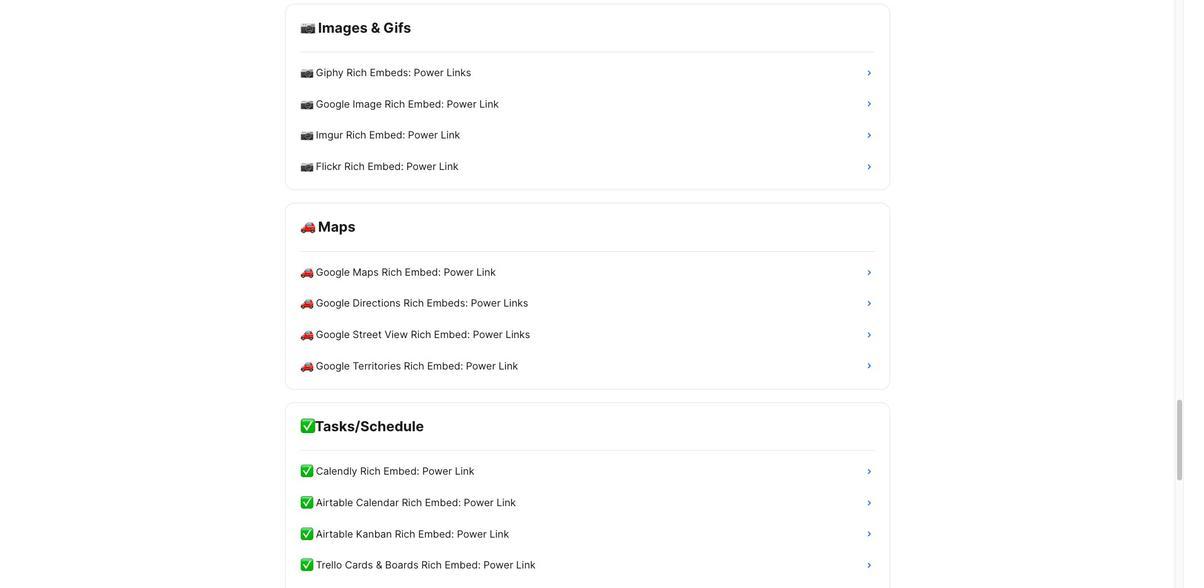 Task type: vqa. For each thing, say whether or not it's contained in the screenshot.


Task type: describe. For each thing, give the bounding box(es) containing it.
calendar
[[356, 497, 399, 509]]

view
[[385, 328, 408, 341]]

1 horizontal spatial embeds:
[[427, 297, 468, 310]]

🚗 for 🚗 google maps rich embed: power link
[[300, 266, 313, 279]]

✅ airtable kanban rich embed: power link link
[[293, 519, 882, 551]]

📷 imgur rich embed: power link link
[[293, 120, 882, 151]]

📷 google image rich embed: power link
[[300, 98, 499, 110]]

embed: down 🚗 google directions rich embeds: power links
[[434, 328, 470, 341]]

giphy
[[316, 66, 344, 79]]

📷 for 📷 imgur rich embed: power link
[[300, 129, 313, 141]]

rich up 🚗 google street view rich embed: power links
[[404, 297, 424, 310]]

cards
[[345, 559, 373, 572]]

embed: down 🚗 google street view rich embed: power links
[[427, 360, 463, 372]]

🚗 google street view rich embed: power links link
[[293, 320, 882, 351]]

📷 giphy rich embeds: power links
[[300, 66, 471, 79]]

🚗 google directions rich embeds: power links link
[[293, 288, 882, 320]]

embed: down 📷 giphy rich embeds: power links
[[408, 98, 444, 110]]

gifs
[[383, 19, 411, 36]]

✅ airtable calendar rich embed: power link
[[300, 497, 516, 509]]

✅ airtable calendar rich embed: power link link
[[293, 488, 882, 519]]

📷 giphy rich embeds: power links link
[[293, 57, 882, 89]]

🚗 for 🚗 google territories rich embed: power link
[[300, 360, 313, 372]]

🚗 for 🚗 google directions rich embeds: power links
[[300, 297, 313, 310]]

embed: up ✅ trello cards & boards rich embed: power link
[[418, 528, 454, 541]]

airtable for kanban
[[316, 528, 353, 541]]

0 vertical spatial &
[[371, 19, 380, 36]]

directions
[[353, 297, 401, 310]]

rich right boards
[[421, 559, 442, 572]]

📷 imgur rich embed: power link
[[300, 129, 460, 141]]

google for maps
[[316, 266, 350, 279]]

images
[[318, 19, 368, 36]]

embed: up ✅ airtable kanban rich embed: power link at the bottom left
[[425, 497, 461, 509]]

🚗 for 🚗 google street view rich embed: power links
[[300, 328, 313, 341]]

✅ for ✅ airtable calendar rich embed: power link
[[300, 497, 313, 509]]

🚗 google maps rich embed: power link
[[300, 266, 496, 279]]

google for street
[[316, 328, 350, 341]]

territories
[[353, 360, 401, 372]]

📷 images & gifs link
[[300, 19, 874, 37]]

embed: right boards
[[445, 559, 481, 572]]

rich right view
[[411, 328, 431, 341]]

rich up ✅ airtable kanban rich embed: power link at the bottom left
[[402, 497, 422, 509]]

🚗 google territories rich embed: power link
[[300, 360, 518, 372]]

embed: down the 📷 imgur rich embed: power link
[[368, 160, 404, 173]]

embed: up ✅ airtable calendar rich embed: power link
[[384, 466, 419, 478]]

rich right giphy
[[347, 66, 367, 79]]

✅tasks/schedule link
[[300, 419, 874, 436]]

trello
[[316, 559, 342, 572]]

1 vertical spatial links
[[504, 297, 528, 310]]

1 vertical spatial maps
[[353, 266, 379, 279]]

google for directions
[[316, 297, 350, 310]]

✅ trello cards & boards rich embed: power link
[[300, 559, 536, 572]]

image
[[353, 98, 382, 110]]

rich right "imgur"
[[346, 129, 366, 141]]

🚗 maps link
[[300, 219, 874, 236]]

🚗 for 🚗 maps
[[300, 219, 315, 235]]

📷 flickr rich embed: power link link
[[293, 151, 882, 183]]



Task type: locate. For each thing, give the bounding box(es) containing it.
maps up directions
[[353, 266, 379, 279]]

maps down flickr
[[318, 219, 356, 235]]

embeds: up 📷 google image rich embed: power link
[[370, 66, 411, 79]]

✅tasks/schedule
[[300, 419, 424, 435]]

✅
[[300, 466, 313, 478], [300, 497, 313, 509], [300, 528, 313, 541], [300, 559, 313, 572]]

📷 left flickr
[[300, 160, 313, 173]]

0 vertical spatial airtable
[[316, 497, 353, 509]]

0 vertical spatial embeds:
[[370, 66, 411, 79]]

✅ calendly rich embed: power link
[[300, 466, 474, 478]]

2 ✅ from the top
[[300, 497, 313, 509]]

maps
[[318, 219, 356, 235], [353, 266, 379, 279]]

calendly
[[316, 466, 357, 478]]

📷 google image rich embed: power link link
[[293, 89, 882, 120]]

1 vertical spatial embeds:
[[427, 297, 468, 310]]

rich up calendar
[[360, 466, 381, 478]]

embed: up 📷 flickr rich embed: power link
[[369, 129, 405, 141]]

🚗 google territories rich embed: power link link
[[293, 351, 882, 382]]

📷 flickr rich embed: power link
[[300, 160, 459, 173]]

4 📷 from the top
[[300, 129, 313, 141]]

📷 left images at the top left of page
[[300, 19, 315, 36]]

1 google from the top
[[316, 98, 350, 110]]

5 google from the top
[[316, 360, 350, 372]]

1 ✅ from the top
[[300, 466, 313, 478]]

rich up directions
[[382, 266, 402, 279]]

0 vertical spatial maps
[[318, 219, 356, 235]]

google
[[316, 98, 350, 110], [316, 266, 350, 279], [316, 297, 350, 310], [316, 328, 350, 341], [316, 360, 350, 372]]

2 google from the top
[[316, 266, 350, 279]]

google left street
[[316, 328, 350, 341]]

📷 for 📷 flickr rich embed: power link
[[300, 160, 313, 173]]

✅ for ✅ calendly rich embed: power link
[[300, 466, 313, 478]]

power
[[414, 66, 444, 79], [447, 98, 477, 110], [408, 129, 438, 141], [406, 160, 436, 173], [444, 266, 474, 279], [471, 297, 501, 310], [473, 328, 503, 341], [466, 360, 496, 372], [422, 466, 452, 478], [464, 497, 494, 509], [457, 528, 487, 541], [484, 559, 513, 572]]

google down giphy
[[316, 98, 350, 110]]

✅ inside '✅ airtable calendar rich embed: power link' link
[[300, 497, 313, 509]]

rich right flickr
[[344, 160, 365, 173]]

embeds: up 🚗 google street view rich embed: power links
[[427, 297, 468, 310]]

🚗
[[300, 219, 315, 235], [300, 266, 313, 279], [300, 297, 313, 310], [300, 328, 313, 341], [300, 360, 313, 372]]

link
[[479, 98, 499, 110], [441, 129, 460, 141], [439, 160, 459, 173], [476, 266, 496, 279], [499, 360, 518, 372], [455, 466, 474, 478], [497, 497, 516, 509], [490, 528, 509, 541], [516, 559, 536, 572]]

imgur
[[316, 129, 343, 141]]

3 🚗 from the top
[[300, 297, 313, 310]]

✅ inside ✅ airtable kanban rich embed: power link link
[[300, 528, 313, 541]]

2 🚗 from the top
[[300, 266, 313, 279]]

airtable up trello
[[316, 528, 353, 541]]

links
[[447, 66, 471, 79], [504, 297, 528, 310], [506, 328, 530, 341]]

rich right kanban
[[395, 528, 415, 541]]

google for image
[[316, 98, 350, 110]]

1 🚗 from the top
[[300, 219, 315, 235]]

📷 images & gifs
[[300, 19, 411, 36]]

🚗 google directions rich embeds: power links
[[300, 297, 528, 310]]

📷
[[300, 19, 315, 36], [300, 66, 313, 79], [300, 98, 313, 110], [300, 129, 313, 141], [300, 160, 313, 173]]

rich down 🚗 google street view rich embed: power links
[[404, 360, 424, 372]]

rich right image on the left of the page
[[385, 98, 405, 110]]

🚗 google maps rich embed: power link link
[[293, 257, 882, 288]]

📷 for 📷 images & gifs
[[300, 19, 315, 36]]

embed: up 🚗 google directions rich embeds: power links
[[405, 266, 441, 279]]

embeds:
[[370, 66, 411, 79], [427, 297, 468, 310]]

& left gifs
[[371, 19, 380, 36]]

boards
[[385, 559, 419, 572]]

1 vertical spatial airtable
[[316, 528, 353, 541]]

0 horizontal spatial embeds:
[[370, 66, 411, 79]]

📷 for 📷 google image rich embed: power link
[[300, 98, 313, 110]]

🚗 maps
[[300, 219, 356, 235]]

& right 'cards'
[[376, 559, 382, 572]]

airtable for calendar
[[316, 497, 353, 509]]

3 ✅ from the top
[[300, 528, 313, 541]]

4 🚗 from the top
[[300, 328, 313, 341]]

1 📷 from the top
[[300, 19, 315, 36]]

4 google from the top
[[316, 328, 350, 341]]

5 📷 from the top
[[300, 160, 313, 173]]

3 google from the top
[[316, 297, 350, 310]]

&
[[371, 19, 380, 36], [376, 559, 382, 572]]

embed:
[[408, 98, 444, 110], [369, 129, 405, 141], [368, 160, 404, 173], [405, 266, 441, 279], [434, 328, 470, 341], [427, 360, 463, 372], [384, 466, 419, 478], [425, 497, 461, 509], [418, 528, 454, 541], [445, 559, 481, 572]]

✅ airtable kanban rich embed: power link
[[300, 528, 509, 541]]

📷 left giphy
[[300, 66, 313, 79]]

4 ✅ from the top
[[300, 559, 313, 572]]

google for territories
[[316, 360, 350, 372]]

0 vertical spatial links
[[447, 66, 471, 79]]

google down 🚗 maps
[[316, 266, 350, 279]]

📷 left "imgur"
[[300, 129, 313, 141]]

✅ for ✅ trello cards & boards rich embed: power link
[[300, 559, 313, 572]]

google left directions
[[316, 297, 350, 310]]

airtable
[[316, 497, 353, 509], [316, 528, 353, 541]]

🚗 google street view rich embed: power links
[[300, 328, 530, 341]]

3 📷 from the top
[[300, 98, 313, 110]]

✅ trello cards & boards rich embed: power link link
[[293, 551, 882, 582]]

1 airtable from the top
[[316, 497, 353, 509]]

street
[[353, 328, 382, 341]]

airtable down calendly
[[316, 497, 353, 509]]

5 🚗 from the top
[[300, 360, 313, 372]]

flickr
[[316, 160, 342, 173]]

📷 for 📷 giphy rich embeds: power links
[[300, 66, 313, 79]]

kanban
[[356, 528, 392, 541]]

rich
[[347, 66, 367, 79], [385, 98, 405, 110], [346, 129, 366, 141], [344, 160, 365, 173], [382, 266, 402, 279], [404, 297, 424, 310], [411, 328, 431, 341], [404, 360, 424, 372], [360, 466, 381, 478], [402, 497, 422, 509], [395, 528, 415, 541], [421, 559, 442, 572]]

2 vertical spatial links
[[506, 328, 530, 341]]

📷 left image on the left of the page
[[300, 98, 313, 110]]

✅ for ✅ airtable kanban rich embed: power link
[[300, 528, 313, 541]]

1 vertical spatial &
[[376, 559, 382, 572]]

google left territories
[[316, 360, 350, 372]]

✅ calendly rich embed: power link link
[[293, 457, 882, 488]]

2 📷 from the top
[[300, 66, 313, 79]]

2 airtable from the top
[[316, 528, 353, 541]]



